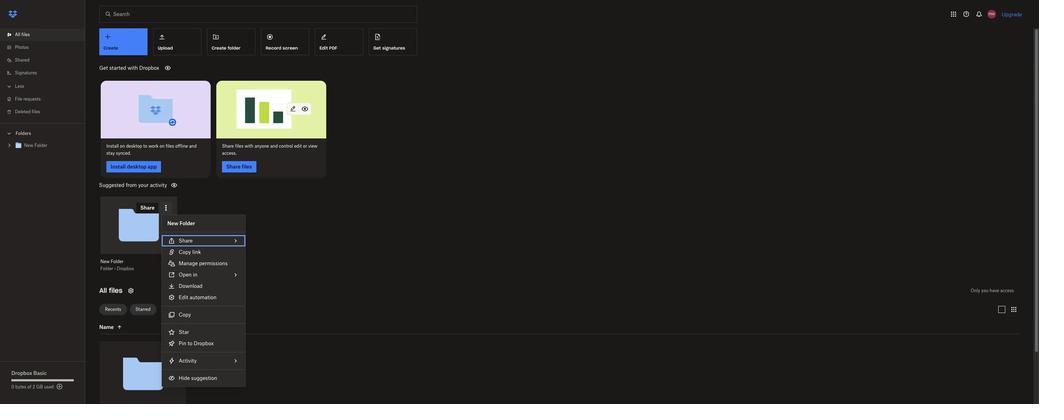 Task type: vqa. For each thing, say whether or not it's contained in the screenshot.
alert
no



Task type: describe. For each thing, give the bounding box(es) containing it.
only
[[971, 289, 981, 294]]

copy menu item
[[162, 310, 246, 321]]

copy for copy
[[179, 312, 191, 318]]

photos
[[15, 45, 29, 50]]

started
[[109, 65, 126, 71]]

1 horizontal spatial all files
[[99, 287, 123, 295]]

record
[[266, 45, 281, 51]]

share files
[[226, 164, 252, 170]]

suggested
[[99, 182, 124, 188]]

from
[[126, 182, 137, 188]]

less
[[15, 84, 24, 89]]

folder left •
[[100, 267, 113, 272]]

get signatures
[[374, 45, 405, 51]]

file requests link
[[6, 93, 85, 106]]

folder up share menu item
[[180, 221, 195, 227]]

files inside button
[[242, 164, 252, 170]]

name column header
[[99, 323, 170, 332]]

starred
[[135, 307, 151, 312]]

basic
[[33, 371, 47, 377]]

share files with anyone and control edit or view access.
[[222, 144, 318, 156]]

dropbox inside menu item
[[194, 341, 214, 347]]

shared
[[15, 57, 29, 63]]

all files list item
[[0, 28, 85, 41]]

manage permissions
[[179, 261, 228, 267]]

synced.
[[116, 151, 131, 156]]

dropbox up bytes
[[11, 371, 32, 377]]

new inside new folder folder • dropbox
[[100, 259, 110, 265]]

activity
[[150, 182, 167, 188]]

•
[[114, 267, 116, 272]]

copy link
[[179, 249, 201, 255]]

2 on from the left
[[160, 144, 165, 149]]

upgrade link
[[1002, 11, 1023, 17]]

upload button
[[153, 28, 202, 55]]

hide
[[179, 376, 190, 382]]

or
[[303, 144, 307, 149]]

1 horizontal spatial all
[[99, 287, 107, 295]]

your
[[138, 182, 149, 188]]

1 on from the left
[[120, 144, 125, 149]]

file requests
[[15, 97, 41, 102]]

upload
[[158, 45, 173, 51]]

new folder folder • dropbox
[[100, 259, 134, 272]]

bytes
[[15, 385, 26, 390]]

signatures link
[[6, 67, 85, 79]]

screen
[[283, 45, 298, 51]]

control
[[279, 144, 293, 149]]

files right deleted on the top left of the page
[[32, 109, 40, 115]]

you
[[982, 289, 989, 294]]

open in
[[179, 272, 197, 278]]

get more space image
[[55, 383, 64, 392]]

folder
[[228, 45, 241, 51]]

files inside install on desktop to work on files offline and stay synced.
[[166, 144, 174, 149]]

share files button
[[222, 161, 256, 173]]

create for create
[[104, 45, 118, 51]]

recents
[[105, 307, 121, 312]]

star
[[179, 330, 189, 336]]

file
[[15, 97, 22, 102]]

hide suggestion
[[179, 376, 217, 382]]

dropbox image
[[6, 7, 20, 21]]

share inside share files with anyone and control edit or view access.
[[222, 144, 234, 149]]

all files inside all files link
[[15, 32, 30, 37]]

app
[[148, 164, 157, 170]]

get for get started with dropbox
[[99, 65, 108, 71]]

0 horizontal spatial new folder
[[24, 143, 47, 148]]

folder, new folder row
[[100, 342, 186, 405]]

download
[[179, 283, 203, 290]]

0 bytes of 2 gb used
[[11, 385, 54, 390]]

folders
[[16, 131, 31, 136]]

less image
[[6, 83, 13, 90]]

mw button
[[987, 9, 998, 20]]

mw
[[989, 12, 995, 16]]

download menu item
[[162, 281, 246, 292]]

folder inside new folder link
[[35, 143, 47, 148]]

dropbox down the upload
[[139, 65, 159, 71]]

hide suggestion menu item
[[162, 373, 246, 385]]

shared link
[[6, 54, 85, 67]]

folder up •
[[111, 259, 124, 265]]

access
[[1001, 289, 1014, 294]]

all files link
[[6, 28, 85, 41]]

get for get signatures
[[374, 45, 381, 51]]

access.
[[222, 151, 237, 156]]

of
[[27, 385, 31, 390]]

edit automation
[[179, 295, 217, 301]]

create folder button
[[207, 28, 255, 55]]

2
[[33, 385, 35, 390]]

edit pdf button
[[315, 28, 363, 55]]

share down access. at the top of page
[[226, 164, 241, 170]]

pin to dropbox
[[179, 341, 214, 347]]

0
[[11, 385, 14, 390]]

starred button
[[130, 304, 156, 316]]

photos link
[[6, 41, 85, 54]]

view
[[308, 144, 318, 149]]

install for install desktop app
[[111, 164, 126, 170]]

copy for copy link
[[179, 249, 191, 255]]

suggested from your activity
[[99, 182, 167, 188]]

deleted files
[[15, 109, 40, 115]]

requests
[[23, 97, 41, 102]]

used
[[44, 385, 54, 390]]

signatures
[[382, 45, 405, 51]]

new folder link
[[14, 141, 79, 151]]

edit pdf
[[320, 45, 337, 51]]

copy link menu item
[[162, 247, 246, 258]]

edit automation menu item
[[162, 292, 246, 304]]

name
[[99, 325, 114, 331]]

Search in folder "Dropbox" text field
[[113, 10, 402, 18]]

install on desktop to work on files offline and stay synced.
[[106, 144, 197, 156]]

with for files
[[245, 144, 254, 149]]



Task type: locate. For each thing, give the bounding box(es) containing it.
dropbox down new folder button
[[117, 267, 134, 272]]

create button
[[99, 28, 148, 55]]

create inside popup button
[[104, 45, 118, 51]]

2 and from the left
[[270, 144, 278, 149]]

in
[[193, 272, 197, 278]]

all up recents
[[99, 287, 107, 295]]

1 vertical spatial new
[[167, 221, 178, 227]]

0 vertical spatial edit
[[320, 45, 328, 51]]

0 horizontal spatial all
[[15, 32, 20, 37]]

install desktop app button
[[106, 161, 161, 173]]

0 horizontal spatial with
[[128, 65, 138, 71]]

all
[[15, 32, 20, 37], [99, 287, 107, 295]]

gb
[[36, 385, 43, 390]]

0 horizontal spatial get
[[99, 65, 108, 71]]

0 vertical spatial desktop
[[126, 144, 142, 149]]

pin to dropbox menu item
[[162, 338, 246, 350]]

1 vertical spatial new folder
[[167, 221, 195, 227]]

to
[[143, 144, 147, 149], [188, 341, 192, 347]]

new folder
[[24, 143, 47, 148], [167, 221, 195, 227]]

install up 'stay'
[[106, 144, 119, 149]]

copy up star
[[179, 312, 191, 318]]

dropbox down star menu item
[[194, 341, 214, 347]]

to left the work
[[143, 144, 147, 149]]

menu containing new folder
[[162, 215, 246, 387]]

on
[[120, 144, 125, 149], [160, 144, 165, 149]]

create for create folder
[[212, 45, 226, 51]]

and
[[189, 144, 197, 149], [270, 144, 278, 149]]

manage permissions menu item
[[162, 258, 246, 270]]

get started with dropbox
[[99, 65, 159, 71]]

1 vertical spatial copy
[[179, 312, 191, 318]]

edit
[[320, 45, 328, 51], [179, 295, 188, 301]]

edit left the 'pdf'
[[320, 45, 328, 51]]

files up access. at the top of page
[[235, 144, 244, 149]]

list containing all files
[[0, 24, 85, 123]]

automation
[[190, 295, 217, 301]]

install down synced.
[[111, 164, 126, 170]]

share down your
[[140, 205, 155, 211]]

install for install on desktop to work on files offline and stay synced.
[[106, 144, 119, 149]]

on up synced.
[[120, 144, 125, 149]]

get left "started"
[[99, 65, 108, 71]]

1 horizontal spatial new
[[100, 259, 110, 265]]

2 vertical spatial new
[[100, 259, 110, 265]]

0 horizontal spatial edit
[[179, 295, 188, 301]]

only you have access
[[971, 289, 1014, 294]]

desktop up synced.
[[126, 144, 142, 149]]

with right "started"
[[128, 65, 138, 71]]

1 vertical spatial install
[[111, 164, 126, 170]]

edit inside menu item
[[179, 295, 188, 301]]

create up "started"
[[104, 45, 118, 51]]

stay
[[106, 151, 115, 156]]

1 horizontal spatial new folder
[[167, 221, 195, 227]]

1 vertical spatial desktop
[[127, 164, 147, 170]]

2 copy from the top
[[179, 312, 191, 318]]

open in menu item
[[162, 270, 246, 281]]

0 horizontal spatial on
[[120, 144, 125, 149]]

have
[[990, 289, 1000, 294]]

1 vertical spatial with
[[245, 144, 254, 149]]

install
[[106, 144, 119, 149], [111, 164, 126, 170]]

0 vertical spatial new
[[24, 143, 33, 148]]

folder settings image
[[127, 287, 135, 296]]

1 vertical spatial all
[[99, 287, 107, 295]]

with for started
[[128, 65, 138, 71]]

0 vertical spatial all
[[15, 32, 20, 37]]

copy inside menu item
[[179, 312, 191, 318]]

create left folder
[[212, 45, 226, 51]]

create folder
[[212, 45, 241, 51]]

folder down folders button
[[35, 143, 47, 148]]

permissions
[[199, 261, 228, 267]]

new up share menu item
[[167, 221, 178, 227]]

and inside install on desktop to work on files offline and stay synced.
[[189, 144, 197, 149]]

on right the work
[[160, 144, 165, 149]]

menu
[[162, 215, 246, 387]]

get inside 'button'
[[374, 45, 381, 51]]

record screen button
[[261, 28, 309, 55]]

1 horizontal spatial to
[[188, 341, 192, 347]]

new up folder • dropbox button
[[100, 259, 110, 265]]

copy inside menu item
[[179, 249, 191, 255]]

0 vertical spatial copy
[[179, 249, 191, 255]]

1 horizontal spatial create
[[212, 45, 226, 51]]

1 vertical spatial edit
[[179, 295, 188, 301]]

desktop inside install on desktop to work on files offline and stay synced.
[[126, 144, 142, 149]]

link
[[192, 249, 201, 255]]

1 horizontal spatial on
[[160, 144, 165, 149]]

and left control
[[270, 144, 278, 149]]

share up access. at the top of page
[[222, 144, 234, 149]]

anyone
[[255, 144, 269, 149]]

dropbox inside new folder folder • dropbox
[[117, 267, 134, 272]]

share button
[[136, 202, 159, 214]]

get left the signatures
[[374, 45, 381, 51]]

new folder button
[[100, 259, 163, 265]]

0 horizontal spatial new
[[24, 143, 33, 148]]

0 vertical spatial new folder
[[24, 143, 47, 148]]

copy
[[179, 249, 191, 255], [179, 312, 191, 318]]

copy left link at the bottom left of the page
[[179, 249, 191, 255]]

with
[[128, 65, 138, 71], [245, 144, 254, 149]]

edit for edit automation
[[179, 295, 188, 301]]

new down the folders
[[24, 143, 33, 148]]

activity
[[179, 358, 197, 364]]

0 vertical spatial with
[[128, 65, 138, 71]]

pdf
[[329, 45, 337, 51]]

record screen
[[266, 45, 298, 51]]

0 horizontal spatial all files
[[15, 32, 30, 37]]

activity menu item
[[162, 356, 246, 367]]

1 vertical spatial get
[[99, 65, 108, 71]]

0 horizontal spatial create
[[104, 45, 118, 51]]

0 vertical spatial all files
[[15, 32, 30, 37]]

deleted
[[15, 109, 31, 115]]

with inside share files with anyone and control edit or view access.
[[245, 144, 254, 149]]

install inside 'button'
[[111, 164, 126, 170]]

deleted files link
[[6, 106, 85, 119]]

offline
[[175, 144, 188, 149]]

new
[[24, 143, 33, 148], [167, 221, 178, 227], [100, 259, 110, 265]]

1 copy from the top
[[179, 249, 191, 255]]

0 vertical spatial get
[[374, 45, 381, 51]]

all inside all files link
[[15, 32, 20, 37]]

edit down download
[[179, 295, 188, 301]]

dropbox basic
[[11, 371, 47, 377]]

all up photos
[[15, 32, 20, 37]]

open
[[179, 272, 192, 278]]

upgrade
[[1002, 11, 1023, 17]]

all files up recents
[[99, 287, 123, 295]]

desktop inside "install desktop app" 'button'
[[127, 164, 147, 170]]

files inside list item
[[21, 32, 30, 37]]

work
[[149, 144, 159, 149]]

with left "anyone"
[[245, 144, 254, 149]]

install inside install on desktop to work on files offline and stay synced.
[[106, 144, 119, 149]]

0 vertical spatial to
[[143, 144, 147, 149]]

files left folder settings image on the bottom left of the page
[[109, 287, 123, 295]]

1 and from the left
[[189, 144, 197, 149]]

pin
[[179, 341, 186, 347]]

and inside share files with anyone and control edit or view access.
[[270, 144, 278, 149]]

1 horizontal spatial and
[[270, 144, 278, 149]]

manage
[[179, 261, 198, 267]]

0 horizontal spatial and
[[189, 144, 197, 149]]

create inside button
[[212, 45, 226, 51]]

1 horizontal spatial with
[[245, 144, 254, 149]]

all files up photos
[[15, 32, 30, 37]]

new folder up share menu item
[[167, 221, 195, 227]]

files down share files with anyone and control edit or view access.
[[242, 164, 252, 170]]

edit inside button
[[320, 45, 328, 51]]

to right the pin
[[188, 341, 192, 347]]

edit
[[294, 144, 302, 149]]

to inside menu item
[[188, 341, 192, 347]]

1 vertical spatial to
[[188, 341, 192, 347]]

desktop left app
[[127, 164, 147, 170]]

and right offline
[[189, 144, 197, 149]]

files
[[21, 32, 30, 37], [32, 109, 40, 115], [166, 144, 174, 149], [235, 144, 244, 149], [242, 164, 252, 170], [109, 287, 123, 295]]

get signatures button
[[369, 28, 417, 55]]

to inside install on desktop to work on files offline and stay synced.
[[143, 144, 147, 149]]

share up copy link
[[179, 238, 193, 244]]

share inside menu item
[[179, 238, 193, 244]]

share menu item
[[162, 236, 246, 247]]

files left offline
[[166, 144, 174, 149]]

0 vertical spatial install
[[106, 144, 119, 149]]

folder
[[35, 143, 47, 148], [180, 221, 195, 227], [111, 259, 124, 265], [100, 267, 113, 272]]

0 horizontal spatial to
[[143, 144, 147, 149]]

get
[[374, 45, 381, 51], [99, 65, 108, 71]]

1 horizontal spatial edit
[[320, 45, 328, 51]]

folder • dropbox button
[[100, 267, 163, 272]]

2 horizontal spatial new
[[167, 221, 178, 227]]

files up photos
[[21, 32, 30, 37]]

star menu item
[[162, 327, 246, 338]]

signatures
[[15, 70, 37, 76]]

dropbox
[[139, 65, 159, 71], [117, 267, 134, 272], [194, 341, 214, 347], [11, 371, 32, 377]]

1 horizontal spatial get
[[374, 45, 381, 51]]

recents button
[[99, 304, 127, 316]]

files inside share files with anyone and control edit or view access.
[[235, 144, 244, 149]]

new folder down folders button
[[24, 143, 47, 148]]

list
[[0, 24, 85, 123]]

install desktop app
[[111, 164, 157, 170]]

1 vertical spatial all files
[[99, 287, 123, 295]]

folders button
[[0, 128, 85, 139]]

edit for edit pdf
[[320, 45, 328, 51]]

share
[[222, 144, 234, 149], [226, 164, 241, 170], [140, 205, 155, 211], [179, 238, 193, 244]]

name button
[[99, 323, 159, 332]]



